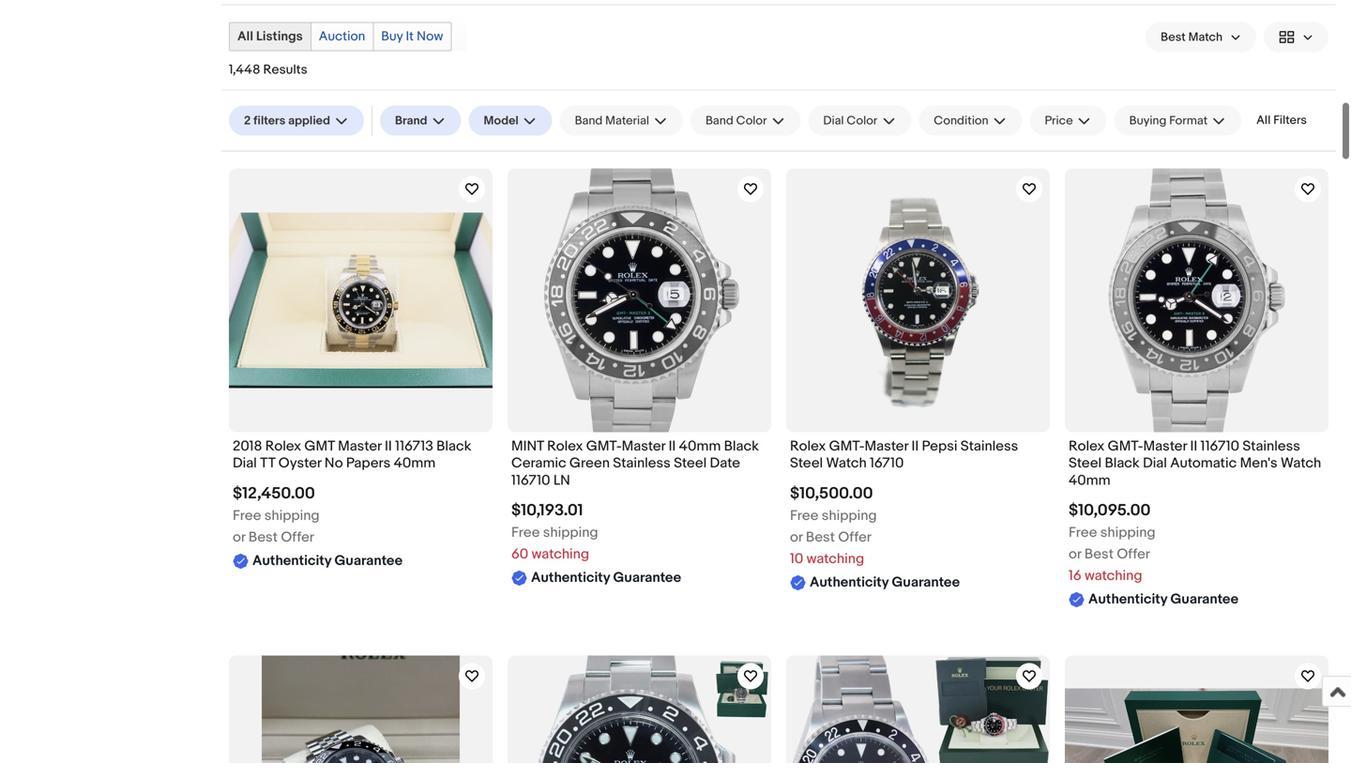Task type: describe. For each thing, give the bounding box(es) containing it.
rolex gmt-master ii pepsi stainless steel watch 16710
[[790, 438, 1019, 472]]

$10,193.01
[[512, 501, 583, 521]]

master inside "mint rolex gmt-master ii 40mm black ceramic green stainless steel date 116710 ln"
[[622, 438, 666, 455]]

mint rolex gmt-master ii 40mm black ceramic green stainless steel date 116710 ln link
[[512, 438, 768, 494]]

ceramic
[[512, 455, 567, 472]]

rolex gmt-master ii 116710 stainless steel black dial automatic men's watch 40mm
[[1069, 438, 1322, 489]]

16
[[1069, 568, 1082, 585]]

mint
[[512, 438, 544, 455]]

brand button
[[380, 106, 461, 136]]

band material button
[[560, 106, 683, 136]]

or for $10,095.00
[[1069, 546, 1082, 563]]

10
[[790, 551, 804, 567]]

all listings link
[[230, 23, 311, 50]]

rolex inside "mint rolex gmt-master ii 40mm black ceramic green stainless steel date 116710 ln"
[[547, 438, 583, 455]]

shipping for $10,193.01
[[543, 524, 599, 541]]

$10,095.00
[[1069, 501, 1151, 521]]

black for $12,450.00
[[437, 438, 472, 455]]

2 filters applied button
[[229, 106, 364, 136]]

116713
[[395, 438, 434, 455]]

free for $10,095.00
[[1069, 524, 1098, 541]]

rolex gmt-master ii 116710 stainless steel black dial automatic men's watch 40mm link
[[1069, 438, 1326, 494]]

auction link
[[311, 23, 373, 50]]

buy
[[381, 29, 403, 45]]

oyster
[[279, 455, 322, 472]]

shipping for $10,500.00
[[822, 507, 877, 524]]

dial color
[[824, 113, 878, 128]]

$10,500.00 free shipping or best offer 10 watching
[[790, 484, 877, 567]]

or for $12,450.00
[[233, 529, 246, 546]]

tt
[[260, 455, 275, 472]]

mint 2002 rolex gmt-master 2 coke black red steel no holes 16710 watch box image
[[787, 656, 1051, 763]]

price button
[[1030, 106, 1107, 136]]

mint 2017 rolex gmt master ii 116710 steel ceramic black dial 40mm watch box image
[[508, 656, 772, 763]]

master inside 2018 rolex gmt master ii 116713 black dial tt oyster no papers 40mm
[[338, 438, 382, 455]]

best for $10,095.00
[[1085, 546, 1114, 563]]

automatic
[[1171, 455, 1238, 472]]

model
[[484, 113, 519, 128]]

ii inside "mint rolex gmt-master ii 40mm black ceramic green stainless steel date 116710 ln"
[[669, 438, 676, 455]]

best for $12,450.00
[[249, 529, 278, 546]]

stainless for $10,095.00
[[1243, 438, 1301, 455]]

shipping for $12,450.00
[[265, 507, 320, 524]]

rolex gmt-master ii pepsi stainless steel watch 16710 image
[[827, 169, 1011, 432]]

no
[[325, 455, 343, 472]]

now
[[417, 29, 443, 45]]

format
[[1170, 113, 1208, 128]]

best for $10,500.00
[[806, 529, 836, 546]]

buy it now link
[[374, 23, 451, 50]]

mint rolex gmt-master ii 40mm black ceramic green stainless steel date 116710 ln
[[512, 438, 759, 489]]

watching for $10,095.00
[[1085, 568, 1143, 585]]

it
[[406, 29, 414, 45]]

or for $10,500.00
[[790, 529, 803, 546]]

2018
[[233, 438, 262, 455]]

view: gallery view image
[[1280, 27, 1314, 47]]

authenticity down $10,095.00 free shipping or best offer 16 watching
[[1089, 591, 1168, 608]]

authenticity guarantee down the "$12,450.00 free shipping or best offer"
[[253, 552, 403, 569]]

$12,450.00 free shipping or best offer
[[233, 484, 320, 546]]

stainless inside "mint rolex gmt-master ii 40mm black ceramic green stainless steel date 116710 ln"
[[613, 455, 671, 472]]

condition
[[934, 113, 989, 128]]

40mm for $10,095.00
[[1069, 472, 1111, 489]]

dial inside dropdown button
[[824, 113, 844, 128]]

$10,095.00 free shipping or best offer 16 watching
[[1069, 501, 1156, 585]]

listings
[[256, 29, 303, 45]]

rolex inside the rolex gmt-master ii 116710 stainless steel black dial automatic men's watch 40mm
[[1069, 438, 1105, 455]]

buying
[[1130, 113, 1167, 128]]

watching inside $10,193.01 free shipping 60 watching
[[532, 546, 590, 563]]

1,448
[[229, 62, 260, 78]]

dial inside 2018 rolex gmt master ii 116713 black dial tt oyster no papers 40mm
[[233, 455, 257, 472]]

116710 inside the rolex gmt-master ii 116710 stainless steel black dial automatic men's watch 40mm
[[1201, 438, 1240, 455]]

rolex gmt-master ii pepsi stainless steel watch 16710 link
[[790, 438, 1047, 477]]

brand
[[395, 113, 428, 128]]

black for $10,193.01
[[724, 438, 759, 455]]

$10,500.00
[[790, 484, 874, 504]]

ii inside the rolex gmt-master ii 116710 stainless steel black dial automatic men's watch 40mm
[[1191, 438, 1198, 455]]

ii inside 2018 rolex gmt master ii 116713 black dial tt oyster no papers 40mm
[[385, 438, 392, 455]]

band color button
[[691, 106, 801, 136]]

2 filters applied
[[244, 113, 330, 128]]



Task type: locate. For each thing, give the bounding box(es) containing it.
gmt- for $10,500.00
[[830, 438, 865, 455]]

band for band material
[[575, 113, 603, 128]]

or inside $10,500.00 free shipping or best offer 10 watching
[[790, 529, 803, 546]]

40mm
[[679, 438, 721, 455], [394, 455, 436, 472], [1069, 472, 1111, 489]]

$12,450.00
[[233, 484, 315, 504]]

free down $10,095.00 at the bottom right of page
[[1069, 524, 1098, 541]]

watching right 60
[[532, 546, 590, 563]]

offer inside $10,095.00 free shipping or best offer 16 watching
[[1118, 546, 1151, 563]]

offer inside the "$12,450.00 free shipping or best offer"
[[281, 529, 314, 546]]

buying format button
[[1115, 106, 1242, 136]]

all filters button
[[1250, 106, 1315, 135]]

rolex up $10,095.00 at the bottom right of page
[[1069, 438, 1105, 455]]

free inside $10,193.01 free shipping 60 watching
[[512, 524, 540, 541]]

rolex gmt-master ii 116710 stainless steel black dial automatic men's watch 40mm image
[[1087, 169, 1308, 432]]

0 vertical spatial all
[[238, 29, 253, 45]]

watch inside rolex gmt-master ii pepsi stainless steel watch 16710
[[827, 455, 867, 472]]

0 horizontal spatial gmt-
[[587, 438, 622, 455]]

2 horizontal spatial gmt-
[[1108, 438, 1144, 455]]

authenticity down the "$12,450.00 free shipping or best offer"
[[253, 552, 332, 569]]

40mm inside "mint rolex gmt-master ii 40mm black ceramic green stainless steel date 116710 ln"
[[679, 438, 721, 455]]

watching inside $10,500.00 free shipping or best offer 10 watching
[[807, 551, 865, 567]]

offer down $12,450.00
[[281, 529, 314, 546]]

1 horizontal spatial watch
[[1281, 455, 1322, 472]]

stainless inside the rolex gmt-master ii 116710 stainless steel black dial automatic men's watch 40mm
[[1243, 438, 1301, 455]]

authenticity guarantee down $10,193.01 free shipping 60 watching
[[531, 570, 682, 586]]

best inside the "$12,450.00 free shipping or best offer"
[[249, 529, 278, 546]]

shipping down $10,193.01 on the bottom
[[543, 524, 599, 541]]

40mm inside 2018 rolex gmt master ii 116713 black dial tt oyster no papers 40mm
[[394, 455, 436, 472]]

dial color button
[[809, 106, 912, 136]]

40mm for $12,450.00
[[394, 455, 436, 472]]

4 rolex from the left
[[1069, 438, 1105, 455]]

black inside "mint rolex gmt-master ii 40mm black ceramic green stainless steel date 116710 ln"
[[724, 438, 759, 455]]

best inside dropdown button
[[1161, 30, 1186, 44]]

offer for $12,450.00
[[281, 529, 314, 546]]

116710 down ceramic
[[512, 472, 551, 489]]

2 horizontal spatial steel
[[1069, 455, 1102, 472]]

stainless right pepsi
[[961, 438, 1019, 455]]

shipping down $10,500.00
[[822, 507, 877, 524]]

all left filters on the right top of page
[[1257, 113, 1272, 128]]

steel for $10,500.00
[[790, 455, 823, 472]]

all for all filters
[[1257, 113, 1272, 128]]

0 horizontal spatial watching
[[532, 546, 590, 563]]

1 horizontal spatial watching
[[807, 551, 865, 567]]

stainless right green
[[613, 455, 671, 472]]

shipping down $12,450.00
[[265, 507, 320, 524]]

price
[[1045, 113, 1074, 128]]

0 horizontal spatial band
[[575, 113, 603, 128]]

2 horizontal spatial black
[[1105, 455, 1140, 472]]

stainless
[[961, 438, 1019, 455], [1243, 438, 1301, 455], [613, 455, 671, 472]]

dial right band color dropdown button on the right of page
[[824, 113, 844, 128]]

free down $12,450.00
[[233, 507, 261, 524]]

gmt- up $10,095.00 at the bottom right of page
[[1108, 438, 1144, 455]]

2 steel from the left
[[790, 455, 823, 472]]

auction
[[319, 29, 365, 45]]

band inside band material dropdown button
[[575, 113, 603, 128]]

0 vertical spatial 116710
[[1201, 438, 1240, 455]]

1 horizontal spatial or
[[790, 529, 803, 546]]

buy it now
[[381, 29, 443, 45]]

1 horizontal spatial black
[[724, 438, 759, 455]]

or inside the "$12,450.00 free shipping or best offer"
[[233, 529, 246, 546]]

$10,193.01 free shipping 60 watching
[[512, 501, 599, 563]]

match
[[1189, 30, 1223, 44]]

1 horizontal spatial steel
[[790, 455, 823, 472]]

gmt- inside the rolex gmt-master ii 116710 stainless steel black dial automatic men's watch 40mm
[[1108, 438, 1144, 455]]

ln
[[554, 472, 571, 489]]

guarantee
[[335, 552, 403, 569], [614, 570, 682, 586], [892, 574, 961, 591], [1171, 591, 1239, 608]]

1 horizontal spatial dial
[[824, 113, 844, 128]]

free down $10,500.00
[[790, 507, 819, 524]]

116710 inside "mint rolex gmt-master ii 40mm black ceramic green stainless steel date 116710 ln"
[[512, 472, 551, 489]]

mint rolex gmt-master ii 40mm black ceramic green stainless steel date 116710 ln image
[[508, 169, 772, 432]]

all up 1,448
[[238, 29, 253, 45]]

2 horizontal spatial dial
[[1144, 455, 1168, 472]]

master inside the rolex gmt-master ii 116710 stainless steel black dial automatic men's watch 40mm
[[1144, 438, 1188, 455]]

1 master from the left
[[338, 438, 382, 455]]

all for all listings
[[238, 29, 253, 45]]

black right 116713
[[437, 438, 472, 455]]

free inside $10,500.00 free shipping or best offer 10 watching
[[790, 507, 819, 524]]

116710 up automatic
[[1201, 438, 1240, 455]]

watching inside $10,095.00 free shipping or best offer 16 watching
[[1085, 568, 1143, 585]]

men's
[[1241, 455, 1278, 472]]

1 gmt- from the left
[[587, 438, 622, 455]]

color for dial color
[[847, 113, 878, 128]]

free for $12,450.00
[[233, 507, 261, 524]]

steel inside rolex gmt-master ii pepsi stainless steel watch 16710
[[790, 455, 823, 472]]

dial down the 2018 in the bottom of the page
[[233, 455, 257, 472]]

black
[[437, 438, 472, 455], [724, 438, 759, 455], [1105, 455, 1140, 472]]

0 horizontal spatial or
[[233, 529, 246, 546]]

stainless inside rolex gmt-master ii pepsi stainless steel watch 16710
[[961, 438, 1019, 455]]

1 color from the left
[[737, 113, 767, 128]]

1 horizontal spatial color
[[847, 113, 878, 128]]

2 watch from the left
[[1281, 455, 1322, 472]]

offer inside $10,500.00 free shipping or best offer 10 watching
[[839, 529, 872, 546]]

best match button
[[1146, 22, 1257, 52]]

shipping for $10,095.00
[[1101, 524, 1156, 541]]

date
[[710, 455, 741, 472]]

40mm up $10,095.00 at the bottom right of page
[[1069, 472, 1111, 489]]

3 steel from the left
[[1069, 455, 1102, 472]]

band inside band color dropdown button
[[706, 113, 734, 128]]

watch
[[827, 455, 867, 472], [1281, 455, 1322, 472]]

2018 rolex gmt master ii 116713 black dial tt oyster no papers 40mm link
[[233, 438, 489, 477]]

0 horizontal spatial dial
[[233, 455, 257, 472]]

4 ii from the left
[[1191, 438, 1198, 455]]

all inside 'button'
[[1257, 113, 1272, 128]]

40mm down 116713
[[394, 455, 436, 472]]

rolex gmt master ii 126710blnr jubilee 40mm men's watch 2023 nov complete image
[[262, 656, 460, 763]]

steel up $10,500.00
[[790, 455, 823, 472]]

master
[[338, 438, 382, 455], [622, 438, 666, 455], [865, 438, 909, 455], [1144, 438, 1188, 455]]

2018 rolex gmt master ii 116713 black dial tt oyster no papers 40mm image
[[229, 213, 493, 388]]

black inside the rolex gmt-master ii 116710 stainless steel black dial automatic men's watch 40mm
[[1105, 455, 1140, 472]]

black inside 2018 rolex gmt master ii 116713 black dial tt oyster no papers 40mm
[[437, 438, 472, 455]]

shipping inside $10,500.00 free shipping or best offer 10 watching
[[822, 507, 877, 524]]

0 horizontal spatial offer
[[281, 529, 314, 546]]

rolex
[[265, 438, 301, 455], [547, 438, 583, 455], [790, 438, 826, 455], [1069, 438, 1105, 455]]

free inside the "$12,450.00 free shipping or best offer"
[[233, 507, 261, 524]]

applied
[[288, 113, 330, 128]]

watch inside the rolex gmt-master ii 116710 stainless steel black dial automatic men's watch 40mm
[[1281, 455, 1322, 472]]

offer for $10,095.00
[[1118, 546, 1151, 563]]

ii inside rolex gmt-master ii pepsi stainless steel watch 16710
[[912, 438, 919, 455]]

0 horizontal spatial steel
[[674, 455, 707, 472]]

best left match
[[1161, 30, 1186, 44]]

2
[[244, 113, 251, 128]]

watching
[[532, 546, 590, 563], [807, 551, 865, 567], [1085, 568, 1143, 585]]

rolex up green
[[547, 438, 583, 455]]

3 master from the left
[[865, 438, 909, 455]]

authenticity down $10,500.00 free shipping or best offer 10 watching
[[810, 574, 889, 591]]

free
[[233, 507, 261, 524], [790, 507, 819, 524], [512, 524, 540, 541], [1069, 524, 1098, 541]]

4 master from the left
[[1144, 438, 1188, 455]]

color for band color
[[737, 113, 767, 128]]

band color
[[706, 113, 767, 128]]

steel
[[674, 455, 707, 472], [790, 455, 823, 472], [1069, 455, 1102, 472]]

2 ii from the left
[[669, 438, 676, 455]]

green
[[570, 455, 610, 472]]

watch right men's
[[1281, 455, 1322, 472]]

filters
[[1274, 113, 1308, 128]]

3 rolex from the left
[[790, 438, 826, 455]]

1 horizontal spatial 40mm
[[679, 438, 721, 455]]

color inside dropdown button
[[737, 113, 767, 128]]

2 color from the left
[[847, 113, 878, 128]]

1 horizontal spatial offer
[[839, 529, 872, 546]]

free inside $10,095.00 free shipping or best offer 16 watching
[[1069, 524, 1098, 541]]

band right material
[[706, 113, 734, 128]]

1 rolex from the left
[[265, 438, 301, 455]]

40mm up date
[[679, 438, 721, 455]]

or up 10
[[790, 529, 803, 546]]

40mm inside the rolex gmt-master ii 116710 stainless steel black dial automatic men's watch 40mm
[[1069, 472, 1111, 489]]

dial
[[824, 113, 844, 128], [233, 455, 257, 472], [1144, 455, 1168, 472]]

ii
[[385, 438, 392, 455], [669, 438, 676, 455], [912, 438, 919, 455], [1191, 438, 1198, 455]]

condition button
[[919, 106, 1023, 136]]

gmt- up green
[[587, 438, 622, 455]]

gmt
[[305, 438, 335, 455]]

authenticity guarantee down $10,095.00 free shipping or best offer 16 watching
[[1089, 591, 1239, 608]]

3 gmt- from the left
[[1108, 438, 1144, 455]]

all filters
[[1257, 113, 1308, 128]]

gmt-
[[587, 438, 622, 455], [830, 438, 865, 455], [1108, 438, 1144, 455]]

shipping inside the "$12,450.00 free shipping or best offer"
[[265, 507, 320, 524]]

0 horizontal spatial all
[[238, 29, 253, 45]]

band left material
[[575, 113, 603, 128]]

1 horizontal spatial stainless
[[961, 438, 1019, 455]]

0 horizontal spatial 40mm
[[394, 455, 436, 472]]

1 watch from the left
[[827, 455, 867, 472]]

steel up $10,095.00 at the bottom right of page
[[1069, 455, 1102, 472]]

gmt- up $10,500.00
[[830, 438, 865, 455]]

or
[[233, 529, 246, 546], [790, 529, 803, 546], [1069, 546, 1082, 563]]

2 horizontal spatial stainless
[[1243, 438, 1301, 455]]

all inside 'link'
[[238, 29, 253, 45]]

steel for $10,095.00
[[1069, 455, 1102, 472]]

best down $10,500.00
[[806, 529, 836, 546]]

rolex inside rolex gmt-master ii pepsi stainless steel watch 16710
[[790, 438, 826, 455]]

or up 16
[[1069, 546, 1082, 563]]

color inside dropdown button
[[847, 113, 878, 128]]

band for band color
[[706, 113, 734, 128]]

0 horizontal spatial 116710
[[512, 472, 551, 489]]

buying format
[[1130, 113, 1208, 128]]

0 horizontal spatial color
[[737, 113, 767, 128]]

1 ii from the left
[[385, 438, 392, 455]]

1 steel from the left
[[674, 455, 707, 472]]

rolex inside 2018 rolex gmt master ii 116713 black dial tt oyster no papers 40mm
[[265, 438, 301, 455]]

authenticity
[[253, 552, 332, 569], [531, 570, 610, 586], [810, 574, 889, 591], [1089, 591, 1168, 608]]

rolex up $10,500.00
[[790, 438, 826, 455]]

2 rolex from the left
[[547, 438, 583, 455]]

1 horizontal spatial gmt-
[[830, 438, 865, 455]]

material
[[606, 113, 650, 128]]

16710
[[870, 455, 904, 472]]

1 band from the left
[[575, 113, 603, 128]]

watch up $10,500.00
[[827, 455, 867, 472]]

free for $10,500.00
[[790, 507, 819, 524]]

black up date
[[724, 438, 759, 455]]

band material
[[575, 113, 650, 128]]

1 horizontal spatial all
[[1257, 113, 1272, 128]]

gmt- inside rolex gmt-master ii pepsi stainless steel watch 16710
[[830, 438, 865, 455]]

best down $10,095.00 at the bottom right of page
[[1085, 546, 1114, 563]]

shipping inside $10,095.00 free shipping or best offer 16 watching
[[1101, 524, 1156, 541]]

1 horizontal spatial 116710
[[1201, 438, 1240, 455]]

rolex up tt
[[265, 438, 301, 455]]

0 horizontal spatial stainless
[[613, 455, 671, 472]]

0 horizontal spatial watch
[[827, 455, 867, 472]]

or inside $10,095.00 free shipping or best offer 16 watching
[[1069, 546, 1082, 563]]

shipping inside $10,193.01 free shipping 60 watching
[[543, 524, 599, 541]]

results
[[263, 62, 308, 78]]

all
[[238, 29, 253, 45], [1257, 113, 1272, 128]]

2 band from the left
[[706, 113, 734, 128]]

best
[[1161, 30, 1186, 44], [249, 529, 278, 546], [806, 529, 836, 546], [1085, 546, 1114, 563]]

2 horizontal spatial or
[[1069, 546, 1082, 563]]

or down $12,450.00
[[233, 529, 246, 546]]

offer down $10,095.00 at the bottom right of page
[[1118, 546, 1151, 563]]

black up $10,095.00 at the bottom right of page
[[1105, 455, 1140, 472]]

2 gmt- from the left
[[830, 438, 865, 455]]

2 horizontal spatial 40mm
[[1069, 472, 1111, 489]]

best inside $10,500.00 free shipping or best offer 10 watching
[[806, 529, 836, 546]]

2 horizontal spatial offer
[[1118, 546, 1151, 563]]

free for $10,193.01
[[512, 524, 540, 541]]

master inside rolex gmt-master ii pepsi stainless steel watch 16710
[[865, 438, 909, 455]]

shipping down $10,095.00 at the bottom right of page
[[1101, 524, 1156, 541]]

offer
[[281, 529, 314, 546], [839, 529, 872, 546], [1118, 546, 1151, 563]]

steel inside the rolex gmt-master ii 116710 stainless steel black dial automatic men's watch 40mm
[[1069, 455, 1102, 472]]

steel left date
[[674, 455, 707, 472]]

1 vertical spatial 116710
[[512, 472, 551, 489]]

all listings
[[238, 29, 303, 45]]

free up 60
[[512, 524, 540, 541]]

watching right 16
[[1085, 568, 1143, 585]]

watching for $10,500.00
[[807, 551, 865, 567]]

papers
[[346, 455, 391, 472]]

1 horizontal spatial band
[[706, 113, 734, 128]]

watching right 10
[[807, 551, 865, 567]]

dial inside the rolex gmt-master ii 116710 stainless steel black dial automatic men's watch 40mm
[[1144, 455, 1168, 472]]

steel inside "mint rolex gmt-master ii 40mm black ceramic green stainless steel date 116710 ln"
[[674, 455, 707, 472]]

offer for $10,500.00
[[839, 529, 872, 546]]

offer down $10,500.00
[[839, 529, 872, 546]]

dial left automatic
[[1144, 455, 1168, 472]]

60
[[512, 546, 529, 563]]

stainless for $10,500.00
[[961, 438, 1019, 455]]

best match
[[1161, 30, 1223, 44]]

model button
[[469, 106, 553, 136]]

gmt- for $10,095.00
[[1108, 438, 1144, 455]]

filters
[[254, 113, 286, 128]]

2 horizontal spatial watching
[[1085, 568, 1143, 585]]

pepsi
[[922, 438, 958, 455]]

best down $12,450.00
[[249, 529, 278, 546]]

1 vertical spatial all
[[1257, 113, 1272, 128]]

3 ii from the left
[[912, 438, 919, 455]]

authenticity guarantee down $10,500.00 free shipping or best offer 10 watching
[[810, 574, 961, 591]]

116710
[[1201, 438, 1240, 455], [512, 472, 551, 489]]

0 horizontal spatial black
[[437, 438, 472, 455]]

authenticity guarantee
[[253, 552, 403, 569], [531, 570, 682, 586], [810, 574, 961, 591], [1089, 591, 1239, 608]]

2018 rolex gmt master ii 116713 black dial tt oyster no papers 40mm
[[233, 438, 472, 472]]

color
[[737, 113, 767, 128], [847, 113, 878, 128]]

new rolex gmt-master ii 126710blnr jubilee bracelet blue & black bezel "batgirl" image
[[1066, 689, 1329, 763]]

stainless up men's
[[1243, 438, 1301, 455]]

best inside $10,095.00 free shipping or best offer 16 watching
[[1085, 546, 1114, 563]]

2 master from the left
[[622, 438, 666, 455]]

gmt- inside "mint rolex gmt-master ii 40mm black ceramic green stainless steel date 116710 ln"
[[587, 438, 622, 455]]

1,448 results
[[229, 62, 308, 78]]

band
[[575, 113, 603, 128], [706, 113, 734, 128]]

authenticity down $10,193.01 free shipping 60 watching
[[531, 570, 610, 586]]



Task type: vqa. For each thing, say whether or not it's contained in the screenshot.
the Color within Dial Color 'dropdown button'
yes



